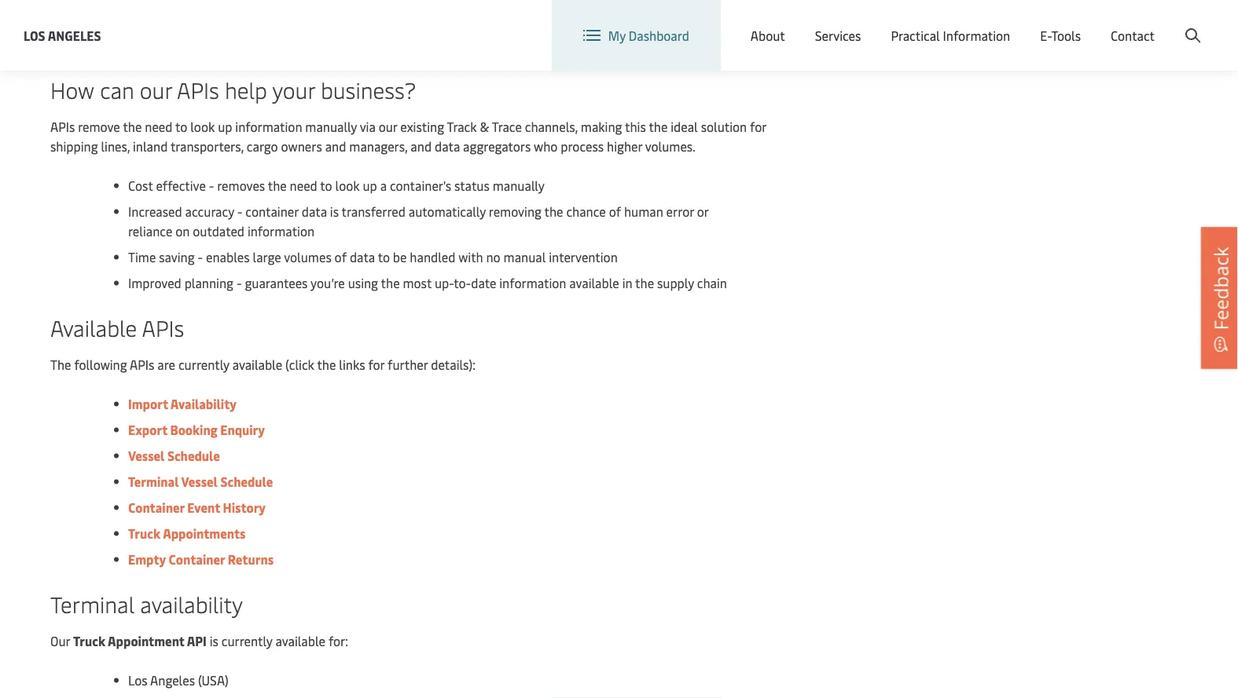 Task type: locate. For each thing, give the bounding box(es) containing it.
e-tools button
[[1040, 0, 1081, 71]]

1 horizontal spatial look
[[335, 177, 360, 194]]

currently right are
[[178, 356, 229, 373]]

1 vertical spatial look
[[335, 177, 360, 194]]

track
[[447, 118, 477, 135]]

information down the manual
[[499, 274, 566, 291]]

is right api
[[210, 633, 218, 650]]

0 vertical spatial manually
[[305, 118, 357, 135]]

1 horizontal spatial to
[[320, 177, 332, 194]]

chain
[[697, 274, 727, 291]]

saving
[[159, 248, 195, 265]]

0 vertical spatial terminal
[[128, 473, 179, 490]]

1 horizontal spatial our
[[379, 118, 397, 135]]

automatically
[[409, 203, 486, 220]]

look inside 'apis remove the need to look up information manually via our existing track & trace channels, making this the ideal solution for shipping lines, inland transporters, cargo owners and managers, and data aggregators who process higher volumes.'
[[190, 118, 215, 135]]

the right in
[[635, 274, 654, 291]]

of
[[609, 203, 621, 220], [335, 248, 347, 265]]

improved
[[128, 274, 181, 291]]

1 horizontal spatial for
[[750, 118, 766, 135]]

los for los angeles (usa)
[[128, 672, 148, 689]]

0 horizontal spatial truck
[[73, 633, 105, 650]]

look left a
[[335, 177, 360, 194]]

container
[[246, 203, 299, 220]]

login / create account link
[[1052, 0, 1208, 46]]

apis up shipping on the left top of page
[[50, 118, 75, 135]]

look up transporters,
[[190, 118, 215, 135]]

enables
[[206, 248, 250, 265]]

for right links
[[368, 356, 385, 373]]

0 vertical spatial look
[[190, 118, 215, 135]]

our inside 'apis remove the need to look up information manually via our existing track & trace channels, making this the ideal solution for shipping lines, inland transporters, cargo owners and managers, and data aggregators who process higher volumes.'
[[379, 118, 397, 135]]

need down 'owners'
[[290, 177, 317, 194]]

volumes
[[284, 248, 332, 265]]

1 vertical spatial for
[[368, 356, 385, 373]]

0 horizontal spatial and
[[325, 138, 346, 154]]

1 horizontal spatial need
[[290, 177, 317, 194]]

0 horizontal spatial to
[[175, 118, 187, 135]]

about
[[751, 27, 785, 44]]

our right via
[[379, 118, 397, 135]]

angeles left (usa)
[[150, 672, 195, 689]]

removes
[[217, 177, 265, 194]]

- right 'saving'
[[198, 248, 203, 265]]

1 vertical spatial our
[[379, 118, 397, 135]]

lines,
[[101, 138, 130, 154]]

1 horizontal spatial angeles
[[150, 672, 195, 689]]

large
[[253, 248, 281, 265]]

help
[[225, 75, 267, 105]]

schedule
[[167, 447, 220, 464], [220, 473, 273, 490]]

for right solution on the top right
[[750, 118, 766, 135]]

/
[[1114, 15, 1120, 31]]

0 vertical spatial angeles
[[48, 27, 101, 44]]

0 horizontal spatial data
[[302, 203, 327, 220]]

manually inside 'apis remove the need to look up information manually via our existing track & trace channels, making this the ideal solution for shipping lines, inland transporters, cargo owners and managers, and data aggregators who process higher volumes.'
[[305, 118, 357, 135]]

is down cost effective - removes the need to look up a container's status manually
[[330, 203, 339, 220]]

1 vertical spatial available
[[232, 356, 282, 373]]

1 vertical spatial container
[[169, 551, 225, 568]]

-
[[209, 177, 214, 194], [237, 203, 242, 220], [198, 248, 203, 265], [237, 274, 242, 291]]

data down cost effective - removes the need to look up a container's status manually
[[302, 203, 327, 220]]

our right can
[[140, 75, 172, 105]]

1 vertical spatial manually
[[493, 177, 545, 194]]

available
[[50, 313, 137, 343]]

import availability
[[128, 395, 237, 412]]

1 vertical spatial information
[[248, 222, 315, 239]]

0 horizontal spatial vessel
[[128, 447, 165, 464]]

- up the accuracy
[[209, 177, 214, 194]]

empty
[[128, 551, 166, 568]]

terminal down vessel schedule link
[[128, 473, 179, 490]]

0 horizontal spatial of
[[335, 248, 347, 265]]

1 vertical spatial is
[[210, 633, 218, 650]]

angeles
[[48, 27, 101, 44], [150, 672, 195, 689]]

1 horizontal spatial and
[[411, 138, 432, 154]]

manually up 'owners'
[[305, 118, 357, 135]]

following
[[74, 356, 127, 373]]

1 horizontal spatial manually
[[493, 177, 545, 194]]

0 horizontal spatial manually
[[305, 118, 357, 135]]

export booking enquiry
[[128, 421, 265, 438]]

container up the truck appointments
[[128, 499, 184, 516]]

account
[[1162, 15, 1208, 31]]

to left 'be' on the top of the page
[[378, 248, 390, 265]]

- down enables
[[237, 274, 242, 291]]

using
[[348, 274, 378, 291]]

for
[[750, 118, 766, 135], [368, 356, 385, 373]]

0 vertical spatial los
[[24, 27, 45, 44]]

appointments
[[163, 525, 246, 542]]

practical information
[[891, 27, 1010, 44]]

1 vertical spatial currently
[[221, 633, 272, 650]]

0 horizontal spatial for
[[368, 356, 385, 373]]

returns
[[228, 551, 274, 568]]

data down the track
[[435, 138, 460, 154]]

1 horizontal spatial schedule
[[220, 473, 273, 490]]

1 vertical spatial of
[[335, 248, 347, 265]]

container down appointments
[[169, 551, 225, 568]]

- for enables
[[198, 248, 203, 265]]

0 vertical spatial up
[[218, 118, 232, 135]]

1 vertical spatial terminal
[[50, 590, 135, 619]]

and down existing
[[411, 138, 432, 154]]

of up you're
[[335, 248, 347, 265]]

0 vertical spatial for
[[750, 118, 766, 135]]

0 horizontal spatial look
[[190, 118, 215, 135]]

higher
[[607, 138, 642, 154]]

available left (click
[[232, 356, 282, 373]]

global menu
[[935, 15, 1006, 32]]

making
[[581, 118, 622, 135]]

0 horizontal spatial need
[[145, 118, 172, 135]]

further
[[388, 356, 428, 373]]

export booking enquiry link
[[128, 421, 265, 438]]

up up transporters,
[[218, 118, 232, 135]]

0 horizontal spatial schedule
[[167, 447, 220, 464]]

up left a
[[363, 177, 377, 194]]

2 horizontal spatial data
[[435, 138, 460, 154]]

terminal up our
[[50, 590, 135, 619]]

0 vertical spatial need
[[145, 118, 172, 135]]

accuracy
[[185, 203, 234, 220]]

angeles up how
[[48, 27, 101, 44]]

1 horizontal spatial up
[[363, 177, 377, 194]]

e-
[[1040, 27, 1051, 44]]

available left the for:
[[276, 633, 325, 650]]

0 vertical spatial schedule
[[167, 447, 220, 464]]

data up "using"
[[350, 248, 375, 265]]

vessel down export
[[128, 447, 165, 464]]

0 vertical spatial information
[[235, 118, 302, 135]]

trace
[[492, 118, 522, 135]]

handled
[[410, 248, 455, 265]]

1 vertical spatial need
[[290, 177, 317, 194]]

effective
[[156, 177, 206, 194]]

manual
[[504, 248, 546, 265]]

the
[[50, 356, 71, 373]]

0 horizontal spatial los
[[24, 27, 45, 44]]

los angeles link
[[24, 26, 101, 45]]

0 horizontal spatial angeles
[[48, 27, 101, 44]]

process
[[561, 138, 604, 154]]

schedule down booking
[[167, 447, 220, 464]]

2 vertical spatial data
[[350, 248, 375, 265]]

to down 'owners'
[[320, 177, 332, 194]]

1 horizontal spatial of
[[609, 203, 621, 220]]

contact button
[[1111, 0, 1155, 71]]

can
[[100, 75, 134, 105]]

1 vertical spatial angeles
[[150, 672, 195, 689]]

1 vertical spatial los
[[128, 672, 148, 689]]

information
[[943, 27, 1010, 44]]

terminal vessel schedule
[[128, 473, 273, 490]]

you're
[[311, 274, 345, 291]]

availability
[[170, 395, 237, 412]]

import availability link
[[128, 395, 237, 412]]

reliance
[[128, 222, 172, 239]]

manually up removing
[[493, 177, 545, 194]]

need up the inland
[[145, 118, 172, 135]]

available down intervention
[[569, 274, 619, 291]]

0 vertical spatial to
[[175, 118, 187, 135]]

1 horizontal spatial vessel
[[181, 473, 218, 490]]

currently right api
[[221, 633, 272, 650]]

to up transporters,
[[175, 118, 187, 135]]

information up cargo
[[235, 118, 302, 135]]

0 horizontal spatial is
[[210, 633, 218, 650]]

vessel up container event history
[[181, 473, 218, 490]]

apis left help
[[177, 75, 219, 105]]

0 vertical spatial truck
[[128, 525, 160, 542]]

los
[[24, 27, 45, 44], [128, 672, 148, 689]]

most
[[403, 274, 432, 291]]

information inside the increased accuracy - container data is transferred automatically removing the chance of human error or reliance on outdated information
[[248, 222, 315, 239]]

of left human
[[609, 203, 621, 220]]

schedule up history at left
[[220, 473, 273, 490]]

angeles for los angeles (usa)
[[150, 672, 195, 689]]

0 horizontal spatial up
[[218, 118, 232, 135]]

1 vertical spatial schedule
[[220, 473, 273, 490]]

terminal
[[128, 473, 179, 490], [50, 590, 135, 619]]

import
[[128, 395, 168, 412]]

increased
[[128, 203, 182, 220]]

data inside the increased accuracy - container data is transferred automatically removing the chance of human error or reliance on outdated information
[[302, 203, 327, 220]]

truck up empty
[[128, 525, 160, 542]]

1 horizontal spatial is
[[330, 203, 339, 220]]

0 vertical spatial of
[[609, 203, 621, 220]]

manually
[[305, 118, 357, 135], [493, 177, 545, 194]]

menu
[[974, 15, 1006, 32]]

and right 'owners'
[[325, 138, 346, 154]]

information down the container
[[248, 222, 315, 239]]

in
[[622, 274, 632, 291]]

to
[[175, 118, 187, 135], [320, 177, 332, 194], [378, 248, 390, 265]]

outdated
[[193, 222, 244, 239]]

- inside the increased accuracy - container data is transferred automatically removing the chance of human error or reliance on outdated information
[[237, 203, 242, 220]]

data
[[435, 138, 460, 154], [302, 203, 327, 220], [350, 248, 375, 265]]

1 horizontal spatial los
[[128, 672, 148, 689]]

cost effective - removes the need to look up a container's status manually
[[128, 177, 545, 194]]

the left chance
[[544, 203, 563, 220]]

1 and from the left
[[325, 138, 346, 154]]

truck right our
[[73, 633, 105, 650]]

up inside 'apis remove the need to look up information manually via our existing track & trace channels, making this the ideal solution for shipping lines, inland transporters, cargo owners and managers, and data aggregators who process higher volumes.'
[[218, 118, 232, 135]]

status
[[454, 177, 490, 194]]

the right this
[[649, 118, 668, 135]]

my
[[608, 27, 626, 44]]

1 vertical spatial up
[[363, 177, 377, 194]]

the inside the increased accuracy - container data is transferred automatically removing the chance of human error or reliance on outdated information
[[544, 203, 563, 220]]

1 vertical spatial vessel
[[181, 473, 218, 490]]

0 vertical spatial is
[[330, 203, 339, 220]]

0 vertical spatial our
[[140, 75, 172, 105]]

1 vertical spatial data
[[302, 203, 327, 220]]

switch
[[796, 15, 833, 31]]

2 horizontal spatial to
[[378, 248, 390, 265]]

- for guarantees
[[237, 274, 242, 291]]

planning
[[184, 274, 233, 291]]

0 vertical spatial data
[[435, 138, 460, 154]]

services
[[815, 27, 861, 44]]

1 vertical spatial to
[[320, 177, 332, 194]]

a
[[380, 177, 387, 194]]

terminal availability
[[50, 590, 243, 619]]

container's
[[390, 177, 451, 194]]

- down removes
[[237, 203, 242, 220]]

event
[[187, 499, 220, 516]]

feedback
[[1208, 247, 1233, 331]]

location
[[836, 15, 885, 31]]



Task type: vqa. For each thing, say whether or not it's contained in the screenshot.
ARE
yes



Task type: describe. For each thing, give the bounding box(es) containing it.
links
[[339, 356, 365, 373]]

1 vertical spatial truck
[[73, 633, 105, 650]]

login
[[1081, 15, 1112, 31]]

- for removes
[[209, 177, 214, 194]]

to inside 'apis remove the need to look up information manually via our existing track & trace channels, making this the ideal solution for shipping lines, inland transporters, cargo owners and managers, and data aggregators who process higher volumes.'
[[175, 118, 187, 135]]

0 vertical spatial vessel
[[128, 447, 165, 464]]

be
[[393, 248, 407, 265]]

need inside 'apis remove the need to look up information manually via our existing track & trace channels, making this the ideal solution for shipping lines, inland transporters, cargo owners and managers, and data aggregators who process higher volumes.'
[[145, 118, 172, 135]]

1 horizontal spatial truck
[[128, 525, 160, 542]]

human
[[624, 203, 663, 220]]

api
[[187, 633, 207, 650]]

- for container
[[237, 203, 242, 220]]

owners
[[281, 138, 322, 154]]

intervention
[[549, 248, 618, 265]]

managers,
[[349, 138, 408, 154]]

the up "lines,"
[[123, 118, 142, 135]]

los for los angeles
[[24, 27, 45, 44]]

enquiry
[[220, 421, 265, 438]]

booking
[[170, 421, 217, 438]]

tools
[[1051, 27, 1081, 44]]

increased accuracy - container data is transferred automatically removing the chance of human error or reliance on outdated information
[[128, 203, 708, 239]]

the left links
[[317, 356, 336, 373]]

aggregators
[[463, 138, 531, 154]]

our
[[50, 633, 70, 650]]

supply
[[657, 274, 694, 291]]

remove
[[78, 118, 120, 135]]

e-tools
[[1040, 27, 1081, 44]]

los angeles
[[24, 27, 101, 44]]

your
[[272, 75, 315, 105]]

vessel schedule link
[[128, 447, 220, 464]]

terminal for terminal vessel schedule
[[128, 473, 179, 490]]

ideal
[[671, 118, 698, 135]]

for inside 'apis remove the need to look up information manually via our existing track & trace channels, making this the ideal solution for shipping lines, inland transporters, cargo owners and managers, and data aggregators who process higher volumes.'
[[750, 118, 766, 135]]

0 horizontal spatial our
[[140, 75, 172, 105]]

(click
[[285, 356, 314, 373]]

is inside the increased accuracy - container data is transferred automatically removing the chance of human error or reliance on outdated information
[[330, 203, 339, 220]]

transporters,
[[171, 138, 244, 154]]

our truck appointment api is currently available for:
[[50, 633, 348, 650]]

feedback button
[[1201, 227, 1238, 369]]

switch location
[[796, 15, 885, 31]]

with
[[458, 248, 483, 265]]

services button
[[815, 0, 861, 71]]

cost
[[128, 177, 153, 194]]

channels,
[[525, 118, 578, 135]]

apis remove the need to look up information manually via our existing track & trace channels, making this the ideal solution for shipping lines, inland transporters, cargo owners and managers, and data aggregators who process higher volumes.
[[50, 118, 766, 154]]

my dashboard
[[608, 27, 689, 44]]

export
[[128, 421, 167, 438]]

0 vertical spatial available
[[569, 274, 619, 291]]

terminal for terminal availability
[[50, 590, 135, 619]]

chance
[[566, 203, 606, 220]]

terminal vessel schedule link
[[128, 473, 273, 490]]

information inside 'apis remove the need to look up information manually via our existing track & trace channels, making this the ideal solution for shipping lines, inland transporters, cargo owners and managers, and data aggregators who process higher volumes.'
[[235, 118, 302, 135]]

0 vertical spatial currently
[[178, 356, 229, 373]]

the left most
[[381, 274, 400, 291]]

existing
[[400, 118, 444, 135]]

container event history link
[[128, 499, 266, 516]]

this
[[625, 118, 646, 135]]

create
[[1123, 15, 1159, 31]]

solution
[[701, 118, 747, 135]]

data inside 'apis remove the need to look up information manually via our existing track & trace channels, making this the ideal solution for shipping lines, inland transporters, cargo owners and managers, and data aggregators who process higher volumes.'
[[435, 138, 460, 154]]

date
[[471, 274, 496, 291]]

on
[[175, 222, 190, 239]]

availability
[[140, 590, 243, 619]]

cargo
[[247, 138, 278, 154]]

2 vertical spatial available
[[276, 633, 325, 650]]

los angeles (usa)
[[128, 672, 229, 689]]

details):
[[431, 356, 475, 373]]

angeles for los angeles
[[48, 27, 101, 44]]

login / create account
[[1081, 15, 1208, 31]]

2 vertical spatial to
[[378, 248, 390, 265]]

0 vertical spatial container
[[128, 499, 184, 516]]

the up the container
[[268, 177, 287, 194]]

2 and from the left
[[411, 138, 432, 154]]

empty container returns
[[128, 551, 274, 568]]

inland
[[133, 138, 168, 154]]

to-
[[454, 274, 471, 291]]

2 vertical spatial information
[[499, 274, 566, 291]]

how can our apis help your business?
[[50, 75, 416, 105]]

about button
[[751, 0, 785, 71]]

volumes.
[[645, 138, 695, 154]]

of inside the increased accuracy - container data is transferred automatically removing the chance of human error or reliance on outdated information
[[609, 203, 621, 220]]

or
[[697, 203, 708, 220]]

truck appointments
[[128, 525, 246, 542]]

who
[[534, 138, 558, 154]]

1 horizontal spatial data
[[350, 248, 375, 265]]

apis left are
[[130, 356, 154, 373]]

shipping
[[50, 138, 98, 154]]

truck appointments link
[[128, 525, 246, 542]]

transferred
[[342, 203, 406, 220]]

for:
[[329, 633, 348, 650]]

apis inside 'apis remove the need to look up information manually via our existing track & trace channels, making this the ideal solution for shipping lines, inland transporters, cargo owners and managers, and data aggregators who process higher volumes.'
[[50, 118, 75, 135]]

removing
[[489, 203, 542, 220]]

my dashboard button
[[583, 0, 689, 71]]

practical
[[891, 27, 940, 44]]

empty container returns link
[[128, 551, 274, 568]]

apis up are
[[142, 313, 184, 343]]

improved planning - guarantees you're using the most up-to-date information available in the supply chain
[[128, 274, 727, 291]]

via
[[360, 118, 376, 135]]

history
[[223, 499, 266, 516]]

practical information button
[[891, 0, 1010, 71]]



